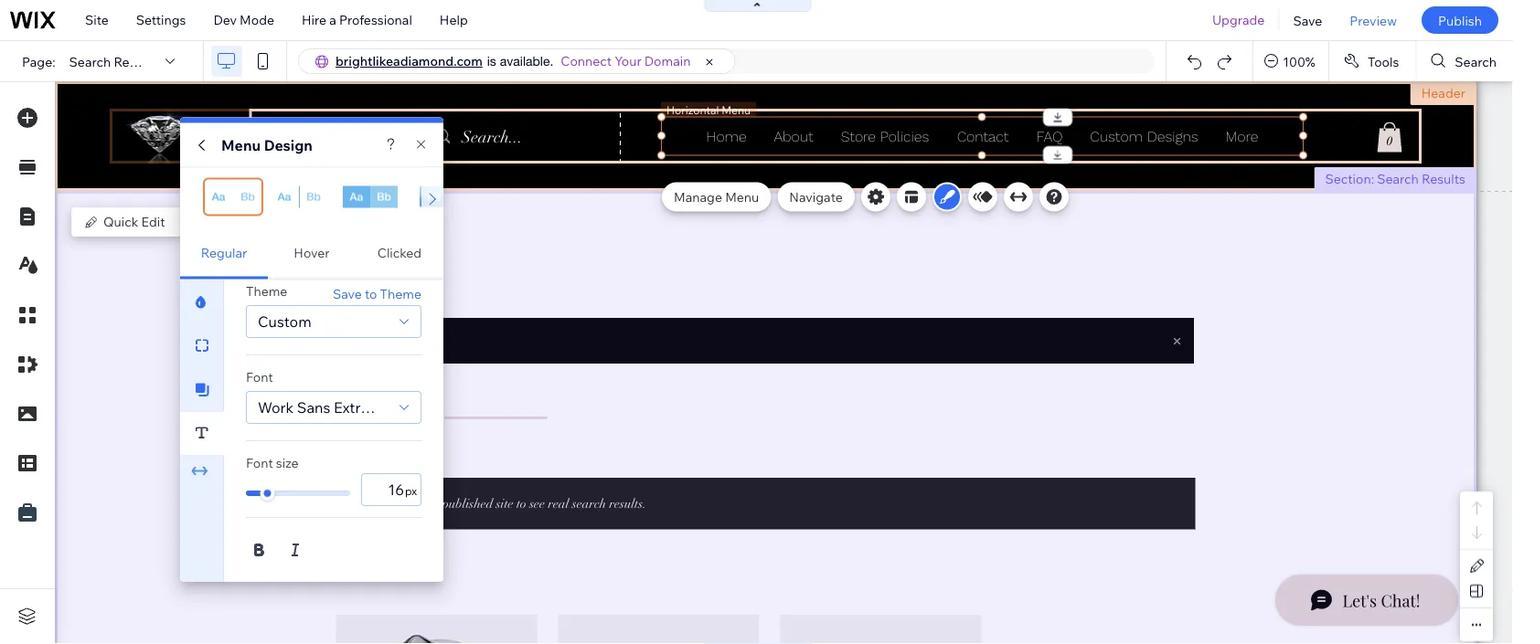 Task type: vqa. For each thing, say whether or not it's contained in the screenshot.
the available. at the left
yes



Task type: describe. For each thing, give the bounding box(es) containing it.
settings for upgrade
[[136, 12, 186, 28]]

to
[[365, 285, 377, 301]]

regular
[[201, 245, 247, 261]]

publish
[[1438, 12, 1482, 28]]

clicked
[[377, 245, 422, 261]]

size
[[276, 455, 299, 471]]

settings for header
[[203, 214, 253, 230]]

search results
[[69, 53, 158, 69]]

work
[[258, 398, 294, 416]]

available.
[[500, 53, 553, 69]]

0 vertical spatial menu
[[221, 136, 261, 154]]

1 horizontal spatial results
[[1422, 171, 1465, 187]]

is
[[487, 53, 496, 69]]

sans
[[297, 398, 330, 416]]

brightlikeadiamond.com
[[336, 53, 483, 69]]

hover
[[294, 245, 330, 261]]

domain
[[644, 53, 691, 69]]

font for font
[[246, 369, 273, 385]]

edit
[[141, 214, 165, 230]]

tools
[[1368, 53, 1399, 69]]

preview button
[[1336, 0, 1411, 40]]

professional
[[339, 12, 412, 28]]

is available. connect your domain
[[487, 53, 691, 69]]

hire a professional
[[302, 12, 412, 28]]

100%
[[1283, 53, 1315, 69]]

extra
[[334, 398, 369, 416]]

1 horizontal spatial search
[[1377, 171, 1419, 187]]

navigate
[[789, 189, 843, 205]]

0 horizontal spatial theme
[[246, 283, 287, 299]]

save to theme
[[333, 285, 421, 301]]

manage menu
[[674, 189, 759, 205]]

design
[[264, 136, 313, 154]]

header
[[1421, 85, 1465, 101]]

column
[[254, 165, 294, 179]]

100% button
[[1254, 41, 1328, 81]]



Task type: locate. For each thing, give the bounding box(es) containing it.
0 vertical spatial font
[[246, 369, 273, 385]]

column 2
[[254, 165, 303, 179]]

your
[[615, 53, 642, 69]]

0 horizontal spatial results
[[114, 53, 158, 69]]

font up the work
[[246, 369, 273, 385]]

0 vertical spatial settings
[[136, 12, 186, 28]]

search down site
[[69, 53, 111, 69]]

menu design
[[221, 136, 313, 154]]

quick edit
[[103, 214, 165, 230]]

search
[[69, 53, 111, 69], [1455, 53, 1497, 69], [1377, 171, 1419, 187]]

settings up "regular"
[[203, 214, 253, 230]]

1 horizontal spatial settings
[[203, 214, 253, 230]]

1 font from the top
[[246, 369, 273, 385]]

settings up "search results" on the left top
[[136, 12, 186, 28]]

publish button
[[1422, 6, 1498, 34]]

save inside button
[[1293, 12, 1322, 28]]

quick
[[103, 214, 138, 230]]

search for search results
[[69, 53, 111, 69]]

menu up column
[[221, 136, 261, 154]]

1 horizontal spatial theme
[[380, 285, 421, 301]]

tools button
[[1329, 41, 1416, 81]]

1 vertical spatial settings
[[203, 214, 253, 230]]

settings
[[136, 12, 186, 28], [203, 214, 253, 230]]

save for save to theme
[[333, 285, 362, 301]]

0 horizontal spatial settings
[[136, 12, 186, 28]]

dev mode
[[213, 12, 274, 28]]

1 vertical spatial menu
[[725, 189, 759, 205]]

theme right to
[[380, 285, 421, 301]]

help
[[440, 12, 468, 28]]

manage
[[674, 189, 722, 205]]

menu
[[221, 136, 261, 154], [725, 189, 759, 205]]

search right section:
[[1377, 171, 1419, 187]]

1 horizontal spatial menu
[[725, 189, 759, 205]]

2 font from the top
[[246, 455, 273, 471]]

save left to
[[333, 285, 362, 301]]

save
[[1293, 12, 1322, 28], [333, 285, 362, 301]]

search button
[[1416, 41, 1513, 81]]

2
[[297, 165, 303, 179]]

save for save
[[1293, 12, 1322, 28]]

work sans extra light
[[258, 398, 407, 416]]

0 vertical spatial save
[[1293, 12, 1322, 28]]

0 vertical spatial results
[[114, 53, 158, 69]]

site
[[85, 12, 109, 28]]

search inside button
[[1455, 53, 1497, 69]]

section:
[[1325, 171, 1374, 187]]

1 vertical spatial save
[[333, 285, 362, 301]]

font size
[[246, 455, 299, 471]]

font left the size
[[246, 455, 273, 471]]

save button
[[1279, 0, 1336, 40]]

upgrade
[[1212, 12, 1265, 28]]

2 horizontal spatial search
[[1455, 53, 1497, 69]]

light
[[372, 398, 407, 416]]

dev
[[213, 12, 237, 28]]

1 vertical spatial results
[[1422, 171, 1465, 187]]

None text field
[[361, 473, 421, 506]]

theme
[[246, 283, 287, 299], [380, 285, 421, 301]]

mode
[[240, 12, 274, 28]]

search down publish
[[1455, 53, 1497, 69]]

menu right manage
[[725, 189, 759, 205]]

font
[[246, 369, 273, 385], [246, 455, 273, 471]]

0 horizontal spatial search
[[69, 53, 111, 69]]

section: search results
[[1325, 171, 1465, 187]]

0 horizontal spatial menu
[[221, 136, 261, 154]]

connect
[[561, 53, 612, 69]]

save up 100%
[[1293, 12, 1322, 28]]

a
[[329, 12, 336, 28]]

search for search
[[1455, 53, 1497, 69]]

theme up custom in the left of the page
[[246, 283, 287, 299]]

custom
[[258, 312, 311, 330]]

results
[[114, 53, 158, 69], [1422, 171, 1465, 187]]

1 vertical spatial font
[[246, 455, 273, 471]]

font for font size
[[246, 455, 273, 471]]

1 horizontal spatial save
[[1293, 12, 1322, 28]]

0 horizontal spatial save
[[333, 285, 362, 301]]

hire
[[302, 12, 326, 28]]

preview
[[1350, 12, 1397, 28]]



